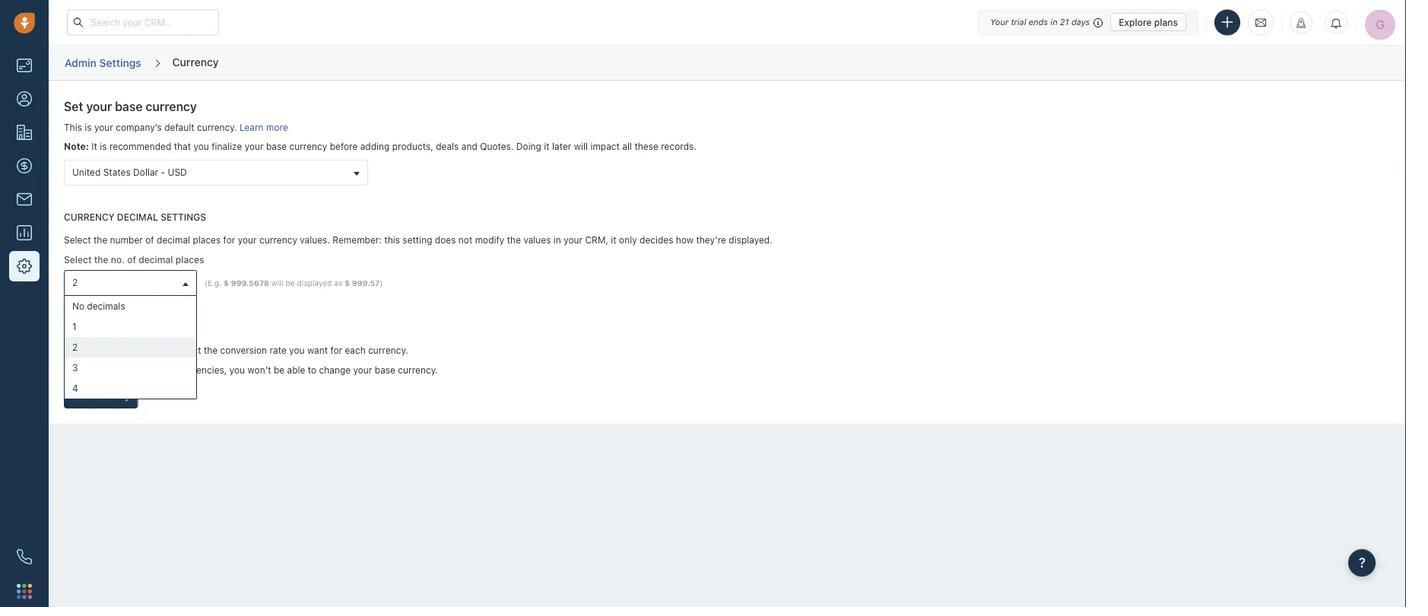 Task type: describe. For each thing, give the bounding box(es) containing it.
the left number
[[94, 235, 107, 245]]

plans
[[1155, 17, 1178, 27]]

currency decimal settings
[[64, 212, 206, 222]]

later
[[552, 141, 572, 152]]

3
[[72, 362, 78, 373]]

0 horizontal spatial other
[[84, 345, 106, 355]]

products,
[[392, 141, 433, 152]]

places for number
[[193, 235, 221, 245]]

1 horizontal spatial it
[[611, 235, 617, 245]]

4
[[72, 383, 78, 394]]

learn
[[240, 122, 264, 132]]

phone element
[[9, 542, 40, 572]]

2 inside 2 dropdown button
[[72, 277, 78, 288]]

add for add other currencies and select the conversion rate you want for each currency.
[[64, 345, 81, 355]]

1 vertical spatial base
[[266, 141, 287, 152]]

decides
[[640, 235, 674, 245]]

1 vertical spatial will
[[271, 278, 283, 287]]

modify
[[475, 235, 505, 245]]

2 option
[[65, 337, 196, 357]]

this
[[64, 122, 82, 132]]

remember:
[[333, 235, 382, 245]]

)
[[380, 278, 383, 287]]

1 vertical spatial in
[[554, 235, 561, 245]]

admin settings
[[65, 56, 141, 69]]

999.57
[[352, 278, 380, 287]]

rate
[[270, 345, 287, 355]]

not
[[459, 235, 473, 245]]

select the no. of decimal places
[[64, 254, 204, 265]]

add currency
[[72, 390, 130, 401]]

your down learn
[[245, 141, 264, 152]]

number
[[110, 235, 143, 245]]

add for add more currencies
[[64, 322, 87, 336]]

add for add currency
[[72, 390, 89, 401]]

decimal for no.
[[139, 254, 173, 265]]

days
[[1072, 17, 1090, 27]]

add currency button
[[64, 383, 138, 408]]

they're
[[696, 235, 726, 245]]

1 option
[[65, 316, 196, 337]]

conversion
[[220, 345, 267, 355]]

no.
[[111, 254, 125, 265]]

3 option
[[65, 357, 196, 378]]

currencies,
[[179, 364, 227, 375]]

0 vertical spatial it
[[544, 141, 550, 152]]

2 button
[[64, 270, 197, 296]]

adding
[[360, 141, 390, 152]]

explore plans link
[[1111, 13, 1187, 31]]

once
[[92, 364, 114, 375]]

999.5678
[[231, 278, 269, 287]]

0 horizontal spatial more
[[90, 322, 120, 336]]

1 2 3 4
[[72, 321, 78, 394]]

you left the add
[[117, 364, 132, 375]]

select
[[175, 345, 201, 355]]

deals
[[436, 141, 459, 152]]

select for select the number of decimal places for your currency values. remember: this setting does not modify the values in your crm, it only decides how they're displayed.
[[64, 235, 91, 245]]

only
[[619, 235, 637, 245]]

0 vertical spatial is
[[85, 122, 92, 132]]

admin
[[65, 56, 97, 69]]

the left values at the left top of the page
[[507, 235, 521, 245]]

crm,
[[585, 235, 609, 245]]

it
[[92, 141, 97, 152]]

impact
[[591, 141, 620, 152]]

add more currencies
[[64, 322, 184, 336]]

set your base currency
[[64, 99, 197, 113]]

currencies for other
[[109, 345, 154, 355]]

displayed
[[297, 278, 332, 287]]

ends
[[1029, 17, 1048, 27]]

doing
[[516, 141, 542, 152]]

currency inside button
[[92, 390, 130, 401]]

note: it is recommended that you finalize your base currency before adding products, deals and quotes. doing it later will impact all these records.
[[64, 141, 697, 152]]

states
[[103, 167, 131, 178]]

united
[[72, 167, 101, 178]]

freshworks switcher image
[[17, 584, 32, 599]]

currency left 'values.' on the left top of the page
[[259, 235, 297, 245]]

displayed.
[[729, 235, 773, 245]]

as
[[334, 278, 343, 287]]

company's
[[116, 122, 162, 132]]

setting
[[403, 235, 432, 245]]

set
[[64, 99, 83, 113]]

1 vertical spatial and
[[157, 345, 173, 355]]

places for no.
[[175, 254, 204, 265]]

note: once you add other currencies, you won't be able to change your base currency.
[[64, 364, 438, 375]]

currency for currency decimal settings
[[64, 212, 115, 222]]

1 horizontal spatial in
[[1051, 17, 1058, 27]]

united states dollar - usd
[[72, 167, 187, 178]]

4 option
[[65, 378, 196, 398]]

want
[[307, 345, 328, 355]]

select for select the no. of decimal places
[[64, 254, 92, 265]]

the left no.
[[94, 254, 108, 265]]

does
[[435, 235, 456, 245]]

1
[[72, 321, 76, 332]]

to
[[308, 364, 317, 375]]

values
[[524, 235, 551, 245]]

your right set
[[86, 99, 112, 113]]



Task type: vqa. For each thing, say whether or not it's contained in the screenshot.
left "Currency"
yes



Task type: locate. For each thing, give the bounding box(es) containing it.
0 vertical spatial currency.
[[197, 122, 237, 132]]

1 vertical spatial 2
[[72, 342, 78, 352]]

0 horizontal spatial $
[[224, 278, 229, 287]]

-
[[161, 167, 165, 178]]

your down 'each'
[[353, 364, 372, 375]]

1 horizontal spatial of
[[145, 235, 154, 245]]

your
[[86, 99, 112, 113], [94, 122, 113, 132], [245, 141, 264, 152], [238, 235, 257, 245], [564, 235, 583, 245], [353, 364, 372, 375]]

0 horizontal spatial in
[[554, 235, 561, 245]]

decimal down decimal
[[157, 235, 190, 245]]

0 horizontal spatial settings
[[99, 56, 141, 69]]

currency up this is your company's default currency. learn more
[[146, 99, 197, 113]]

2 vertical spatial currency.
[[398, 364, 438, 375]]

list box containing no decimals
[[65, 296, 196, 398]]

$ right as
[[345, 278, 350, 287]]

it left later
[[544, 141, 550, 152]]

be
[[286, 278, 295, 287], [274, 364, 285, 375]]

1 vertical spatial currencies
[[109, 345, 154, 355]]

this is your company's default currency. learn more
[[64, 122, 288, 132]]

1 vertical spatial places
[[175, 254, 204, 265]]

and left select
[[157, 345, 173, 355]]

settings
[[99, 56, 141, 69], [161, 212, 206, 222]]

1 vertical spatial settings
[[161, 212, 206, 222]]

2 up 3
[[72, 342, 78, 352]]

0 horizontal spatial is
[[85, 122, 92, 132]]

currencies
[[123, 322, 184, 336], [109, 345, 154, 355]]

0 vertical spatial currencies
[[123, 322, 184, 336]]

2 vertical spatial base
[[375, 364, 395, 375]]

0 horizontal spatial and
[[157, 345, 173, 355]]

e.g.
[[208, 278, 222, 287]]

2 $ from the left
[[345, 278, 350, 287]]

won't
[[248, 364, 271, 375]]

0 vertical spatial in
[[1051, 17, 1058, 27]]

currency.
[[197, 122, 237, 132], [368, 345, 408, 355], [398, 364, 438, 375]]

decimal for number
[[157, 235, 190, 245]]

be left able
[[274, 364, 285, 375]]

0 vertical spatial currency
[[172, 55, 219, 68]]

in right values at the left top of the page
[[554, 235, 561, 245]]

places
[[193, 235, 221, 245], [175, 254, 204, 265]]

more
[[266, 122, 288, 132], [90, 322, 120, 336]]

currency
[[146, 99, 197, 113], [289, 141, 327, 152], [259, 235, 297, 245], [92, 390, 130, 401]]

2 vertical spatial add
[[72, 390, 89, 401]]

you down "add other currencies and select the conversion rate you want for each currency."
[[230, 364, 245, 375]]

values.
[[300, 235, 330, 245]]

select left number
[[64, 235, 91, 245]]

you
[[194, 141, 209, 152], [289, 345, 305, 355], [117, 364, 132, 375], [230, 364, 245, 375]]

email image
[[1256, 16, 1266, 29]]

your up it
[[94, 122, 113, 132]]

each
[[345, 345, 366, 355]]

base down learn more link in the left top of the page
[[266, 141, 287, 152]]

2 inside 1 2 3 4
[[72, 342, 78, 352]]

0 vertical spatial and
[[462, 141, 478, 152]]

will right later
[[574, 141, 588, 152]]

Search your CRM... text field
[[67, 10, 219, 35]]

0 vertical spatial note:
[[64, 141, 89, 152]]

how
[[676, 235, 694, 245]]

note: for set
[[64, 141, 89, 152]]

no
[[72, 301, 84, 311]]

0 horizontal spatial base
[[115, 99, 143, 113]]

0 horizontal spatial it
[[544, 141, 550, 152]]

add inside button
[[72, 390, 89, 401]]

1 vertical spatial note:
[[64, 364, 89, 375]]

add up 3
[[64, 345, 81, 355]]

recommended
[[109, 141, 171, 152]]

admin settings link
[[64, 51, 142, 75]]

currencies up 2 option
[[123, 322, 184, 336]]

in left 21
[[1051, 17, 1058, 27]]

1 vertical spatial decimal
[[139, 254, 173, 265]]

decimals
[[87, 301, 125, 311]]

you right that
[[194, 141, 209, 152]]

of right no.
[[127, 254, 136, 265]]

1 vertical spatial be
[[274, 364, 285, 375]]

2 2 from the top
[[72, 342, 78, 352]]

all
[[622, 141, 632, 152]]

1 vertical spatial currency
[[64, 212, 115, 222]]

1 vertical spatial add
[[64, 345, 81, 355]]

currency down search your crm... text field
[[172, 55, 219, 68]]

is right it
[[100, 141, 107, 152]]

default
[[164, 122, 194, 132]]

21
[[1060, 17, 1069, 27]]

base up company's
[[115, 99, 143, 113]]

base right change
[[375, 364, 395, 375]]

0 horizontal spatial of
[[127, 254, 136, 265]]

1 horizontal spatial for
[[330, 345, 342, 355]]

places up (
[[193, 235, 221, 245]]

note:
[[64, 141, 89, 152], [64, 364, 89, 375]]

(
[[205, 278, 208, 287]]

records.
[[661, 141, 697, 152]]

no decimals option
[[65, 296, 196, 316]]

of for number
[[145, 235, 154, 245]]

1 2 from the top
[[72, 277, 78, 288]]

0 vertical spatial for
[[223, 235, 235, 245]]

1 horizontal spatial other
[[154, 364, 176, 375]]

of for no.
[[127, 254, 136, 265]]

0 vertical spatial settings
[[99, 56, 141, 69]]

$
[[224, 278, 229, 287], [345, 278, 350, 287]]

currency left before
[[289, 141, 327, 152]]

0 horizontal spatial for
[[223, 235, 235, 245]]

1 vertical spatial currency.
[[368, 345, 408, 355]]

2 select from the top
[[64, 254, 92, 265]]

your trial ends in 21 days
[[990, 17, 1090, 27]]

0 vertical spatial 2
[[72, 277, 78, 288]]

select the number of decimal places for your currency values. remember: this setting does not modify the values in your crm, it only decides how they're displayed.
[[64, 235, 773, 245]]

other up once
[[84, 345, 106, 355]]

1 horizontal spatial more
[[266, 122, 288, 132]]

2 horizontal spatial base
[[375, 364, 395, 375]]

explore
[[1119, 17, 1152, 27]]

1 vertical spatial other
[[154, 364, 176, 375]]

before
[[330, 141, 358, 152]]

settings right the admin
[[99, 56, 141, 69]]

finalize
[[212, 141, 242, 152]]

0 vertical spatial add
[[64, 322, 87, 336]]

add
[[135, 364, 151, 375]]

0 horizontal spatial currency
[[64, 212, 115, 222]]

currencies for more
[[123, 322, 184, 336]]

0 vertical spatial more
[[266, 122, 288, 132]]

1 note: from the top
[[64, 141, 89, 152]]

0 vertical spatial be
[[286, 278, 295, 287]]

select left no.
[[64, 254, 92, 265]]

0 vertical spatial select
[[64, 235, 91, 245]]

0 vertical spatial other
[[84, 345, 106, 355]]

1 vertical spatial of
[[127, 254, 136, 265]]

usd
[[168, 167, 187, 178]]

2
[[72, 277, 78, 288], [72, 342, 78, 352]]

1 vertical spatial select
[[64, 254, 92, 265]]

1 select from the top
[[64, 235, 91, 245]]

is right this
[[85, 122, 92, 132]]

0 horizontal spatial be
[[274, 364, 285, 375]]

currencies up 3 option
[[109, 345, 154, 355]]

1 vertical spatial for
[[330, 345, 342, 355]]

it left only
[[611, 235, 617, 245]]

settings down usd
[[161, 212, 206, 222]]

list box
[[65, 296, 196, 398]]

1 vertical spatial more
[[90, 322, 120, 336]]

you right rate
[[289, 345, 305, 355]]

1 horizontal spatial base
[[266, 141, 287, 152]]

0 vertical spatial places
[[193, 235, 221, 245]]

( e.g. $ 999.5678 will be displayed as $ 999.57 )
[[205, 278, 383, 287]]

1 horizontal spatial will
[[574, 141, 588, 152]]

phone image
[[17, 549, 32, 564]]

2 up "no" on the left of page
[[72, 277, 78, 288]]

more down decimals
[[90, 322, 120, 336]]

and right the deals
[[462, 141, 478, 152]]

of
[[145, 235, 154, 245], [127, 254, 136, 265]]

0 vertical spatial decimal
[[157, 235, 190, 245]]

1 $ from the left
[[224, 278, 229, 287]]

1 horizontal spatial is
[[100, 141, 107, 152]]

add other currencies and select the conversion rate you want for each currency.
[[64, 345, 408, 355]]

your
[[990, 17, 1009, 27]]

base
[[115, 99, 143, 113], [266, 141, 287, 152], [375, 364, 395, 375]]

quotes.
[[480, 141, 514, 152]]

for
[[223, 235, 235, 245], [330, 345, 342, 355]]

will right 999.5678
[[271, 278, 283, 287]]

places up 2 dropdown button
[[175, 254, 204, 265]]

currency down once
[[92, 390, 130, 401]]

your left crm,
[[564, 235, 583, 245]]

1 horizontal spatial be
[[286, 278, 295, 287]]

1 horizontal spatial currency
[[172, 55, 219, 68]]

the
[[94, 235, 107, 245], [507, 235, 521, 245], [94, 254, 108, 265], [204, 345, 218, 355]]

change
[[319, 364, 351, 375]]

note: left it
[[64, 141, 89, 152]]

in
[[1051, 17, 1058, 27], [554, 235, 561, 245]]

currency up number
[[64, 212, 115, 222]]

it
[[544, 141, 550, 152], [611, 235, 617, 245]]

will
[[574, 141, 588, 152], [271, 278, 283, 287]]

note: for add
[[64, 364, 89, 375]]

learn more link
[[240, 122, 288, 132]]

your up 999.5678
[[238, 235, 257, 245]]

0 vertical spatial base
[[115, 99, 143, 113]]

more right learn
[[266, 122, 288, 132]]

that
[[174, 141, 191, 152]]

the up currencies,
[[204, 345, 218, 355]]

add
[[64, 322, 87, 336], [64, 345, 81, 355], [72, 390, 89, 401]]

decimal
[[117, 212, 158, 222]]

0 vertical spatial will
[[574, 141, 588, 152]]

2 note: from the top
[[64, 364, 89, 375]]

explore plans
[[1119, 17, 1178, 27]]

be left displayed
[[286, 278, 295, 287]]

trial
[[1011, 17, 1027, 27]]

$ right e.g. in the top left of the page
[[224, 278, 229, 287]]

0 horizontal spatial will
[[271, 278, 283, 287]]

1 horizontal spatial and
[[462, 141, 478, 152]]

0 vertical spatial of
[[145, 235, 154, 245]]

1 vertical spatial it
[[611, 235, 617, 245]]

able
[[287, 364, 305, 375]]

for up 999.5678
[[223, 235, 235, 245]]

1 vertical spatial is
[[100, 141, 107, 152]]

1 horizontal spatial $
[[345, 278, 350, 287]]

add down 3
[[72, 390, 89, 401]]

1 horizontal spatial settings
[[161, 212, 206, 222]]

this
[[384, 235, 400, 245]]

other
[[84, 345, 106, 355], [154, 364, 176, 375]]

add down "no" on the left of page
[[64, 322, 87, 336]]

for right want
[[330, 345, 342, 355]]

dollar
[[133, 167, 158, 178]]

of right number
[[145, 235, 154, 245]]

no decimals
[[72, 301, 125, 311]]

is
[[85, 122, 92, 132], [100, 141, 107, 152]]

other right the add
[[154, 364, 176, 375]]

these
[[635, 141, 659, 152]]

note: up 4
[[64, 364, 89, 375]]

currency for currency
[[172, 55, 219, 68]]

decimal up 2 dropdown button
[[139, 254, 173, 265]]



